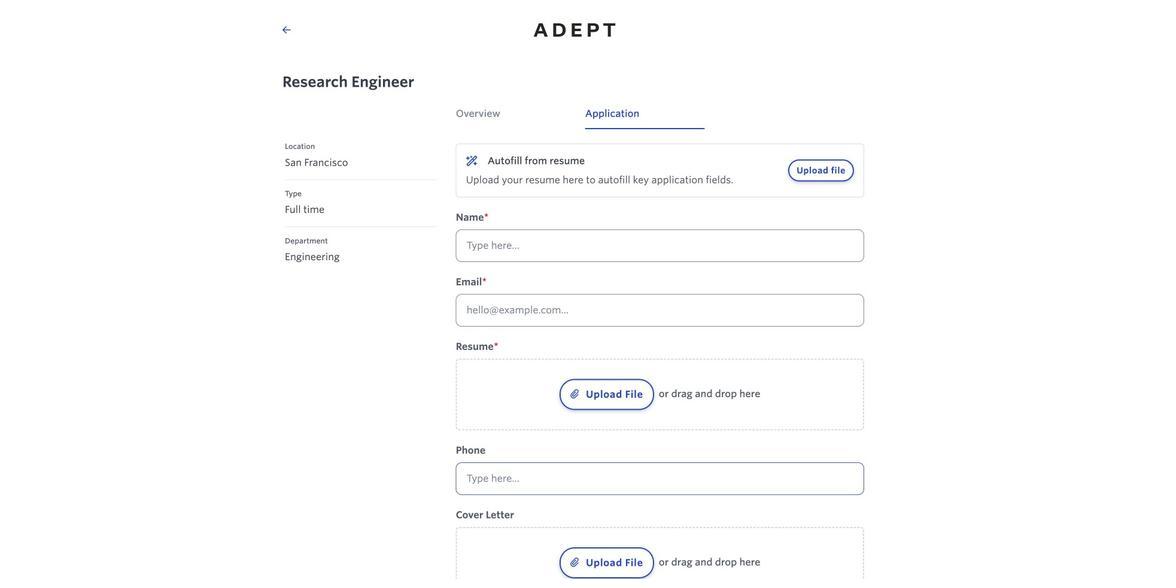 Task type: locate. For each thing, give the bounding box(es) containing it.
Type here... text field
[[456, 463, 865, 495]]

tab list
[[446, 107, 874, 129]]

tab panel
[[446, 129, 874, 580]]

Type here... text field
[[456, 230, 865, 262]]

hello@example.com... email field
[[456, 294, 865, 327]]



Task type: describe. For each thing, give the bounding box(es) containing it.
adept.ai image
[[520, 10, 629, 50]]

back to adept.ai's job listings image
[[283, 25, 291, 35]]



